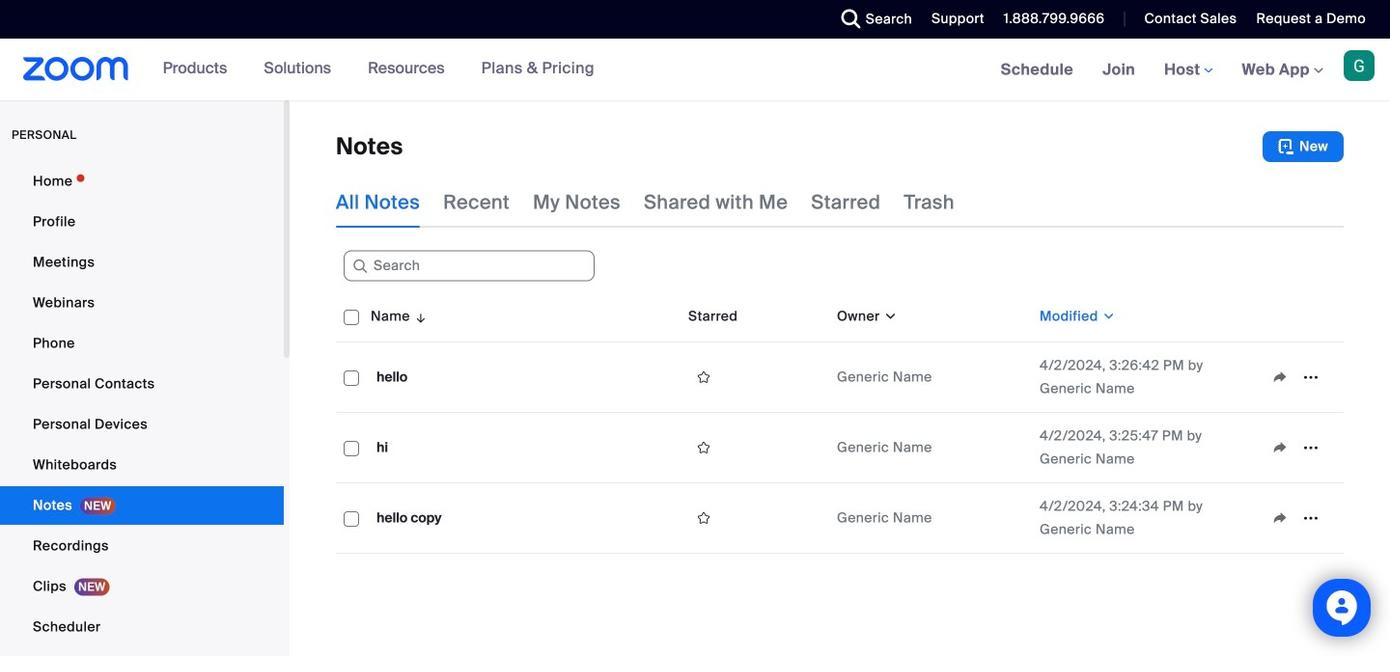 Task type: describe. For each thing, give the bounding box(es) containing it.
more options for hi image
[[1296, 439, 1327, 457]]

share image for "more options for hello" icon at the bottom of page
[[1265, 369, 1296, 386]]

more options for hello copy image
[[1296, 510, 1327, 527]]

share image for more options for hi icon
[[1265, 439, 1296, 457]]

down image
[[880, 307, 898, 326]]

share image for the more options for hello copy image
[[1265, 510, 1296, 527]]

arrow down image
[[410, 305, 428, 328]]

meetings navigation
[[987, 39, 1391, 102]]



Task type: vqa. For each thing, say whether or not it's contained in the screenshot.
Tabs of all whiteboard page "Tab List" on the top of page
no



Task type: locate. For each thing, give the bounding box(es) containing it.
application
[[336, 292, 1345, 554], [689, 363, 822, 392], [1265, 363, 1337, 392], [689, 434, 822, 463], [1265, 434, 1337, 463], [689, 504, 822, 533], [1265, 504, 1337, 533]]

1 vertical spatial share image
[[1265, 439, 1296, 457]]

profile picture image
[[1345, 50, 1375, 81]]

personal menu menu
[[0, 162, 284, 657]]

3 share image from the top
[[1265, 510, 1296, 527]]

more options for hello image
[[1296, 369, 1327, 386]]

Search text field
[[344, 251, 595, 282]]

zoom logo image
[[23, 57, 129, 81]]

banner
[[0, 39, 1391, 102]]

tabs of all notes page tab list
[[336, 178, 955, 228]]

0 vertical spatial share image
[[1265, 369, 1296, 386]]

2 vertical spatial share image
[[1265, 510, 1296, 527]]

share image down "more options for hello" icon at the bottom of page
[[1265, 439, 1296, 457]]

1 share image from the top
[[1265, 369, 1296, 386]]

down image
[[1099, 307, 1117, 326]]

share image up more options for hi icon
[[1265, 369, 1296, 386]]

2 share image from the top
[[1265, 439, 1296, 457]]

share image
[[1265, 369, 1296, 386], [1265, 439, 1296, 457], [1265, 510, 1296, 527]]

product information navigation
[[148, 39, 609, 100]]

share image down more options for hi icon
[[1265, 510, 1296, 527]]



